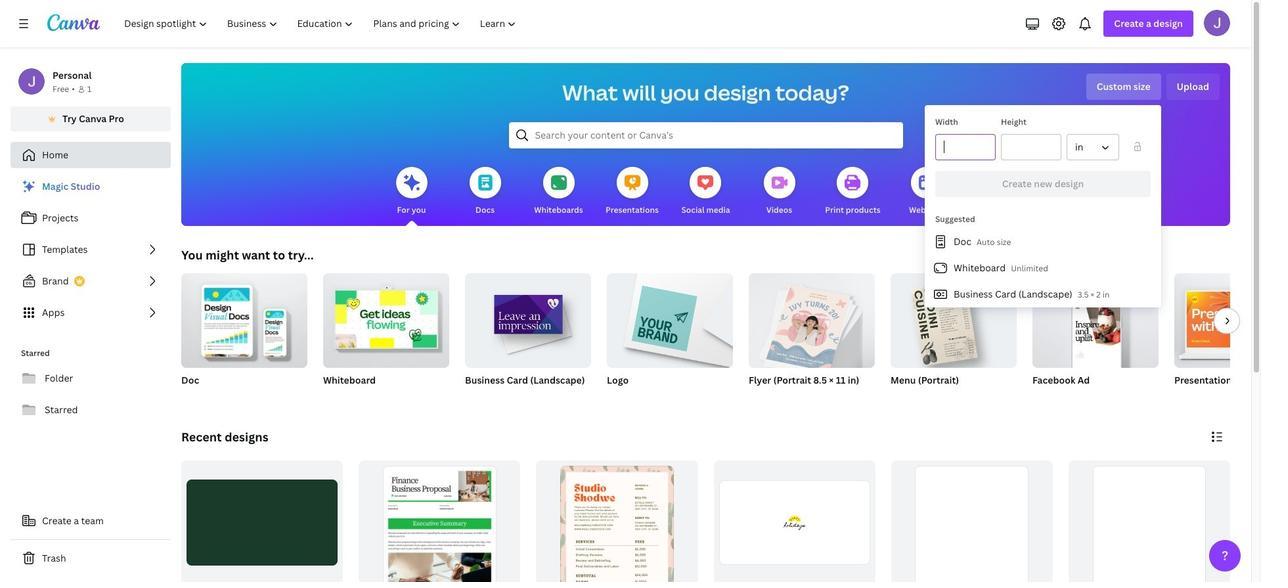 Task type: vqa. For each thing, say whether or not it's contained in the screenshot.
left list
yes



Task type: describe. For each thing, give the bounding box(es) containing it.
Search search field
[[535, 123, 877, 148]]

jacob simon image
[[1205, 10, 1231, 36]]

1 horizontal spatial list
[[925, 229, 1162, 308]]



Task type: locate. For each thing, give the bounding box(es) containing it.
None number field
[[944, 135, 988, 160], [1010, 135, 1054, 160], [944, 135, 988, 160], [1010, 135, 1054, 160]]

group
[[323, 268, 450, 404], [323, 268, 450, 368], [465, 268, 592, 404], [465, 268, 592, 368], [607, 268, 733, 404], [607, 268, 733, 368], [749, 268, 875, 404], [749, 268, 875, 372], [181, 273, 308, 404], [891, 273, 1017, 404], [891, 273, 1017, 368], [1033, 273, 1159, 404], [1033, 273, 1159, 368], [1175, 273, 1262, 404], [1175, 273, 1262, 368], [359, 461, 521, 582], [537, 461, 698, 582], [714, 461, 876, 582], [892, 461, 1053, 582], [1069, 461, 1231, 582]]

0 horizontal spatial list
[[11, 174, 171, 326]]

top level navigation element
[[116, 11, 528, 37]]

list
[[11, 174, 171, 326], [925, 229, 1162, 308]]

None search field
[[509, 122, 903, 149]]

Units: in button
[[1067, 134, 1120, 160]]



